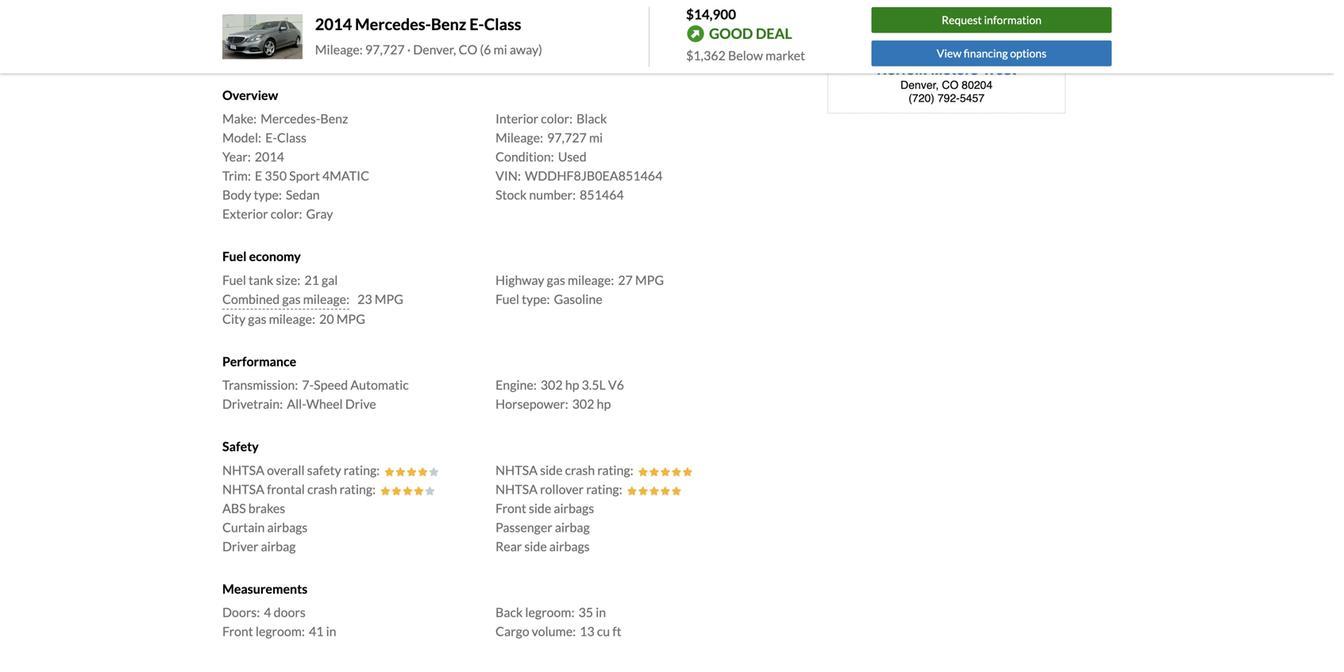 Task type: describe. For each thing, give the bounding box(es) containing it.
condition:
[[496, 149, 554, 165]]

gas inside highway gas mileage: 27 mpg fuel type: gasoline
[[547, 272, 565, 288]]

rollover
[[540, 481, 584, 497]]

vin:
[[496, 168, 521, 184]]

benz for e-
[[320, 111, 348, 126]]

legroom: inside doors: 4 doors front legroom: 41 in
[[256, 624, 305, 639]]

benz for class
[[431, 15, 466, 34]]

side for airbags
[[529, 501, 551, 516]]

mercedes- for 2014
[[355, 15, 431, 34]]

4matic
[[322, 168, 369, 184]]

21
[[304, 272, 319, 288]]

2014 mercedes-benz e-class mileage: 97,727 · denver, co (6 mi away)
[[315, 15, 542, 57]]

highway gas mileage: 27 mpg fuel type: gasoline
[[496, 272, 664, 307]]

overview
[[222, 87, 278, 103]]

options for top view financing options button
[[510, 8, 552, 23]]

combined
[[222, 291, 280, 307]]

abs brakes curtain airbags driver airbag
[[222, 501, 308, 554]]

3.5l
[[582, 377, 606, 393]]

denver,
[[413, 42, 456, 57]]

driver
[[222, 539, 258, 554]]

gasoline
[[554, 291, 602, 307]]

mi inside interior color: black mileage: 97,727 mi condition: used vin: wddhf8jb0ea851464 stock number: 851464
[[589, 130, 603, 145]]

transmission:
[[222, 377, 298, 393]]

fuel for fuel economy
[[222, 249, 247, 264]]

good
[[709, 25, 753, 42]]

rating: for nhtsa overall safety rating:
[[344, 462, 380, 478]]

nhtsa overall safety rating:
[[222, 462, 380, 478]]

request
[[942, 13, 982, 27]]

used
[[558, 149, 587, 165]]

volume:
[[532, 624, 576, 639]]

1 horizontal spatial financing
[[964, 46, 1008, 60]]

trim:
[[222, 168, 251, 184]]

fuel inside highway gas mileage: 27 mpg fuel type: gasoline
[[496, 291, 519, 307]]

make: mercedes-benz model: e-class year: 2014 trim: e 350 sport 4matic body type: sedan exterior color: gray
[[222, 111, 369, 222]]

engine:
[[496, 377, 537, 393]]

(6
[[480, 42, 491, 57]]

front inside front side airbags passenger airbag rear side airbags
[[496, 501, 526, 516]]

4
[[264, 605, 271, 620]]

$1,362 below market
[[686, 48, 805, 63]]

nhtsa for nhtsa overall safety rating:
[[222, 462, 264, 478]]

350
[[265, 168, 287, 184]]

nhtsa frontal crash rating:
[[222, 481, 376, 497]]

0 vertical spatial financing
[[457, 8, 508, 23]]

automatic
[[350, 377, 409, 393]]

front side airbags passenger airbag rear side airbags
[[496, 501, 594, 554]]

13
[[580, 624, 595, 639]]

nhtsa side crash rating:
[[496, 462, 633, 478]]

e- inside make: mercedes-benz model: e-class year: 2014 trim: e 350 sport 4matic body type: sedan exterior color: gray
[[265, 130, 277, 145]]

brakes
[[248, 501, 285, 516]]

1 vertical spatial mileage:
[[303, 291, 349, 307]]

23
[[357, 291, 372, 307]]

tank
[[249, 272, 274, 288]]

economy
[[249, 249, 301, 264]]

year:
[[222, 149, 251, 165]]

request information
[[942, 13, 1042, 27]]

good deal
[[709, 25, 792, 42]]

cu
[[597, 624, 610, 639]]

fuel economy
[[222, 249, 301, 264]]

safety
[[307, 462, 341, 478]]

information
[[984, 13, 1042, 27]]

gal
[[322, 272, 338, 288]]

transmission: 7-speed automatic drivetrain: all-wheel drive
[[222, 377, 409, 412]]

interior color: black mileage: 97,727 mi condition: used vin: wddhf8jb0ea851464 stock number: 851464
[[496, 111, 663, 203]]

$1,362
[[686, 48, 726, 63]]

doors:
[[222, 605, 260, 620]]

mileage: inside interior color: black mileage: 97,727 mi condition: used vin: wddhf8jb0ea851464 stock number: 851464
[[496, 130, 543, 145]]

all-
[[287, 396, 306, 412]]

horsepower:
[[496, 396, 568, 412]]

city
[[222, 311, 246, 327]]

performance
[[222, 354, 296, 369]]

0 vertical spatial view financing options button
[[411, 1, 568, 30]]

safety
[[222, 439, 259, 454]]

type: inside highway gas mileage: 27 mpg fuel type: gasoline
[[522, 291, 550, 307]]

body
[[222, 187, 251, 203]]

2 vertical spatial side
[[524, 539, 547, 554]]

nhtsa for nhtsa frontal crash rating:
[[222, 481, 264, 497]]

nhtsa for nhtsa side crash rating:
[[496, 462, 538, 478]]

sport
[[289, 168, 320, 184]]

1 vertical spatial gas
[[282, 291, 301, 307]]

wddhf8jb0ea851464
[[525, 168, 663, 184]]

crash for side
[[565, 462, 595, 478]]

request information button
[[872, 7, 1112, 33]]

stock
[[496, 187, 527, 203]]

2 vertical spatial airbags
[[549, 539, 590, 554]]

size:
[[276, 272, 300, 288]]

97,727 inside 2014 mercedes-benz e-class mileage: 97,727 · denver, co (6 mi away)
[[365, 42, 405, 57]]

cargo
[[496, 624, 529, 639]]

back legroom: 35 in cargo volume: 13 cu ft
[[496, 605, 621, 639]]

v6
[[608, 377, 624, 393]]

rating: for nhtsa frontal crash rating:
[[340, 481, 376, 497]]

2014 inside make: mercedes-benz model: e-class year: 2014 trim: e 350 sport 4matic body type: sedan exterior color: gray
[[255, 149, 284, 165]]

view financing options for top view financing options button
[[426, 8, 552, 23]]

mi inside 2014 mercedes-benz e-class mileage: 97,727 · denver, co (6 mi away)
[[494, 42, 507, 57]]

$14,900
[[686, 6, 736, 22]]

0 horizontal spatial mpg
[[336, 311, 365, 327]]

fuel for fuel tank size: 21 gal combined gas mileage: 23 mpg city gas mileage: 20 mpg
[[222, 272, 246, 288]]

number:
[[529, 187, 576, 203]]

below
[[728, 48, 763, 63]]

make:
[[222, 111, 257, 126]]

view for top view financing options button
[[426, 8, 455, 23]]

frontal
[[267, 481, 305, 497]]

interior
[[496, 111, 538, 126]]



Task type: locate. For each thing, give the bounding box(es) containing it.
passenger
[[496, 520, 552, 535]]

crash up rollover
[[565, 462, 595, 478]]

97,727 left ·
[[365, 42, 405, 57]]

side up nhtsa rollover rating:
[[540, 462, 563, 478]]

0 vertical spatial crash
[[565, 462, 595, 478]]

1 vertical spatial legroom:
[[256, 624, 305, 639]]

gas
[[547, 272, 565, 288], [282, 291, 301, 307], [248, 311, 266, 327]]

ft
[[612, 624, 621, 639]]

benz inside 2014 mercedes-benz e-class mileage: 97,727 · denver, co (6 mi away)
[[431, 15, 466, 34]]

851464
[[580, 187, 624, 203]]

1 vertical spatial type:
[[522, 291, 550, 307]]

e- up the (6
[[469, 15, 484, 34]]

mercedes- inside make: mercedes-benz model: e-class year: 2014 trim: e 350 sport 4matic body type: sedan exterior color: gray
[[261, 111, 320, 126]]

0 horizontal spatial airbag
[[261, 539, 296, 554]]

view down request
[[937, 46, 962, 60]]

0 horizontal spatial view
[[426, 8, 455, 23]]

1 vertical spatial side
[[529, 501, 551, 516]]

side for crash
[[540, 462, 563, 478]]

options up away)
[[510, 8, 552, 23]]

in right 41
[[326, 624, 336, 639]]

0 horizontal spatial color:
[[271, 206, 302, 222]]

rear
[[496, 539, 522, 554]]

options for rightmost view financing options button
[[1010, 46, 1047, 60]]

0 horizontal spatial mi
[[494, 42, 507, 57]]

mpg right 27
[[635, 272, 664, 288]]

1 horizontal spatial type:
[[522, 291, 550, 307]]

doors
[[274, 605, 306, 620]]

financing
[[457, 8, 508, 23], [964, 46, 1008, 60]]

mpg inside highway gas mileage: 27 mpg fuel type: gasoline
[[635, 272, 664, 288]]

0 vertical spatial side
[[540, 462, 563, 478]]

gas down size:
[[282, 291, 301, 307]]

mi
[[494, 42, 507, 57], [589, 130, 603, 145]]

1 horizontal spatial mpg
[[375, 291, 403, 307]]

class up sport
[[277, 130, 307, 145]]

gas down combined
[[248, 311, 266, 327]]

fuel tank size: 21 gal combined gas mileage: 23 mpg city gas mileage: 20 mpg
[[222, 272, 403, 327]]

e
[[255, 168, 262, 184]]

measurements
[[222, 581, 308, 597]]

0 horizontal spatial view financing options button
[[411, 1, 568, 30]]

highway
[[496, 272, 544, 288]]

in
[[596, 605, 606, 620], [326, 624, 336, 639]]

97,727 up used on the left top
[[547, 130, 587, 145]]

0 horizontal spatial benz
[[320, 111, 348, 126]]

2014
[[315, 15, 352, 34], [255, 149, 284, 165]]

0 horizontal spatial options
[[510, 8, 552, 23]]

color:
[[541, 111, 573, 126], [271, 206, 302, 222]]

color: down sedan
[[271, 206, 302, 222]]

mileage:
[[315, 42, 363, 57], [496, 130, 543, 145]]

0 vertical spatial mpg
[[635, 272, 664, 288]]

0 horizontal spatial 2014
[[255, 149, 284, 165]]

1 horizontal spatial view
[[937, 46, 962, 60]]

in right 35
[[596, 605, 606, 620]]

side
[[540, 462, 563, 478], [529, 501, 551, 516], [524, 539, 547, 554]]

1 vertical spatial airbags
[[267, 520, 308, 535]]

1 vertical spatial view financing options button
[[872, 40, 1112, 66]]

black
[[577, 111, 607, 126]]

0 vertical spatial in
[[596, 605, 606, 620]]

front down 'doors:'
[[222, 624, 253, 639]]

nhtsa
[[222, 462, 264, 478], [496, 462, 538, 478], [222, 481, 264, 497], [496, 481, 538, 497]]

97,727 inside interior color: black mileage: 97,727 mi condition: used vin: wddhf8jb0ea851464 stock number: 851464
[[547, 130, 587, 145]]

0 vertical spatial mercedes-
[[355, 15, 431, 34]]

1 vertical spatial mpg
[[375, 291, 403, 307]]

0 vertical spatial mileage:
[[568, 272, 614, 288]]

1 horizontal spatial legroom:
[[525, 605, 575, 620]]

0 vertical spatial mileage:
[[315, 42, 363, 57]]

mercedes- for make:
[[261, 111, 320, 126]]

airbag inside abs brakes curtain airbags driver airbag
[[261, 539, 296, 554]]

engine: 302 hp 3.5l v6 horsepower: 302 hp
[[496, 377, 624, 412]]

e- inside 2014 mercedes-benz e-class mileage: 97,727 · denver, co (6 mi away)
[[469, 15, 484, 34]]

1 horizontal spatial hp
[[597, 396, 611, 412]]

0 horizontal spatial legroom:
[[256, 624, 305, 639]]

rating:
[[344, 462, 380, 478], [597, 462, 633, 478], [340, 481, 376, 497], [586, 481, 622, 497]]

speed
[[314, 377, 348, 393]]

legroom: down 'doors'
[[256, 624, 305, 639]]

2 vertical spatial mpg
[[336, 311, 365, 327]]

financing down request information button
[[964, 46, 1008, 60]]

1 horizontal spatial benz
[[431, 15, 466, 34]]

1 vertical spatial financing
[[964, 46, 1008, 60]]

mileage: left '20'
[[269, 311, 315, 327]]

hp left 3.5l
[[565, 377, 579, 393]]

type: down "highway"
[[522, 291, 550, 307]]

rating: up nhtsa rollover rating:
[[597, 462, 633, 478]]

nhtsa down safety
[[222, 462, 264, 478]]

0 horizontal spatial mileage:
[[315, 42, 363, 57]]

fuel down "highway"
[[496, 291, 519, 307]]

2 horizontal spatial gas
[[547, 272, 565, 288]]

1 vertical spatial benz
[[320, 111, 348, 126]]

1 vertical spatial 302
[[572, 396, 594, 412]]

view financing options up the (6
[[426, 8, 552, 23]]

·
[[407, 42, 411, 57]]

2014 up "350"
[[255, 149, 284, 165]]

0 horizontal spatial class
[[277, 130, 307, 145]]

airbags down rollover
[[554, 501, 594, 516]]

0 horizontal spatial type:
[[254, 187, 282, 203]]

1 vertical spatial 2014
[[255, 149, 284, 165]]

7-
[[302, 377, 314, 393]]

1 horizontal spatial gas
[[282, 291, 301, 307]]

1 vertical spatial view
[[937, 46, 962, 60]]

1 vertical spatial hp
[[597, 396, 611, 412]]

airbag down rollover
[[555, 520, 590, 535]]

0 vertical spatial benz
[[431, 15, 466, 34]]

0 horizontal spatial hp
[[565, 377, 579, 393]]

airbags down passenger at the bottom of page
[[549, 539, 590, 554]]

nhtsa up nhtsa rollover rating:
[[496, 462, 538, 478]]

2 vertical spatial gas
[[248, 311, 266, 327]]

1 vertical spatial e-
[[265, 130, 277, 145]]

0 vertical spatial airbag
[[555, 520, 590, 535]]

1 horizontal spatial 302
[[572, 396, 594, 412]]

type:
[[254, 187, 282, 203], [522, 291, 550, 307]]

fuel up combined
[[222, 272, 246, 288]]

side up passenger at the bottom of page
[[529, 501, 551, 516]]

hp
[[565, 377, 579, 393], [597, 396, 611, 412]]

e- right model: on the left top of page
[[265, 130, 277, 145]]

2014 mercedes-benz e-class image
[[222, 14, 302, 59]]

curtain
[[222, 520, 265, 535]]

hp down 3.5l
[[597, 396, 611, 412]]

model:
[[222, 130, 261, 145]]

color: inside make: mercedes-benz model: e-class year: 2014 trim: e 350 sport 4matic body type: sedan exterior color: gray
[[271, 206, 302, 222]]

0 vertical spatial class
[[484, 15, 521, 34]]

2 vertical spatial mileage:
[[269, 311, 315, 327]]

97,727
[[365, 42, 405, 57], [547, 130, 587, 145]]

1 horizontal spatial mileage:
[[496, 130, 543, 145]]

1 horizontal spatial class
[[484, 15, 521, 34]]

mileage: inside 2014 mercedes-benz e-class mileage: 97,727 · denver, co (6 mi away)
[[315, 42, 363, 57]]

color: inside interior color: black mileage: 97,727 mi condition: used vin: wddhf8jb0ea851464 stock number: 851464
[[541, 111, 573, 126]]

rating: down safety
[[340, 481, 376, 497]]

20
[[319, 311, 334, 327]]

mileage: left ·
[[315, 42, 363, 57]]

nhtsa rollover rating:
[[496, 481, 622, 497]]

mileage: down interior
[[496, 130, 543, 145]]

rating: right safety
[[344, 462, 380, 478]]

1 vertical spatial class
[[277, 130, 307, 145]]

1 horizontal spatial crash
[[565, 462, 595, 478]]

0 vertical spatial front
[[496, 501, 526, 516]]

0 vertical spatial legroom:
[[525, 605, 575, 620]]

gas up 'gasoline'
[[547, 272, 565, 288]]

1 horizontal spatial options
[[1010, 46, 1047, 60]]

options down information at the right of page
[[1010, 46, 1047, 60]]

color: left black
[[541, 111, 573, 126]]

crash for frontal
[[307, 481, 337, 497]]

legroom: inside back legroom: 35 in cargo volume: 13 cu ft
[[525, 605, 575, 620]]

airbag inside front side airbags passenger airbag rear side airbags
[[555, 520, 590, 535]]

crash down safety
[[307, 481, 337, 497]]

doors: 4 doors front legroom: 41 in
[[222, 605, 336, 639]]

1 horizontal spatial 97,727
[[547, 130, 587, 145]]

1 horizontal spatial mi
[[589, 130, 603, 145]]

1 horizontal spatial e-
[[469, 15, 484, 34]]

0 horizontal spatial 97,727
[[365, 42, 405, 57]]

mi down black
[[589, 130, 603, 145]]

in inside back legroom: 35 in cargo volume: 13 cu ft
[[596, 605, 606, 620]]

0 vertical spatial 302
[[541, 377, 563, 393]]

class inside 2014 mercedes-benz e-class mileage: 97,727 · denver, co (6 mi away)
[[484, 15, 521, 34]]

0 vertical spatial fuel
[[222, 249, 247, 264]]

2014 right 2014 mercedes-benz e-class image
[[315, 15, 352, 34]]

side down passenger at the bottom of page
[[524, 539, 547, 554]]

27
[[618, 272, 633, 288]]

0 vertical spatial 97,727
[[365, 42, 405, 57]]

mileage: down the gal
[[303, 291, 349, 307]]

view financing options down request information button
[[937, 46, 1047, 60]]

airbags inside abs brakes curtain airbags driver airbag
[[267, 520, 308, 535]]

nhtsa up the abs
[[222, 481, 264, 497]]

0 vertical spatial gas
[[547, 272, 565, 288]]

fuel left economy
[[222, 249, 247, 264]]

0 vertical spatial airbags
[[554, 501, 594, 516]]

mpg right 23
[[375, 291, 403, 307]]

0 vertical spatial e-
[[469, 15, 484, 34]]

benz up 4matic
[[320, 111, 348, 126]]

0 vertical spatial mi
[[494, 42, 507, 57]]

benz
[[431, 15, 466, 34], [320, 111, 348, 126]]

view financing options button
[[411, 1, 568, 30], [872, 40, 1112, 66]]

drivetrain:
[[222, 396, 283, 412]]

mileage:
[[568, 272, 614, 288], [303, 291, 349, 307], [269, 311, 315, 327]]

1 vertical spatial front
[[222, 624, 253, 639]]

0 horizontal spatial in
[[326, 624, 336, 639]]

class
[[484, 15, 521, 34], [277, 130, 307, 145]]

exterior
[[222, 206, 268, 222]]

crash
[[565, 462, 595, 478], [307, 481, 337, 497]]

1 horizontal spatial color:
[[541, 111, 573, 126]]

benz up denver,
[[431, 15, 466, 34]]

legroom:
[[525, 605, 575, 620], [256, 624, 305, 639]]

0 vertical spatial hp
[[565, 377, 579, 393]]

airbag
[[555, 520, 590, 535], [261, 539, 296, 554]]

0 horizontal spatial gas
[[248, 311, 266, 327]]

1 horizontal spatial airbag
[[555, 520, 590, 535]]

fuel inside fuel tank size: 21 gal combined gas mileage: 23 mpg city gas mileage: 20 mpg
[[222, 272, 246, 288]]

mileage: up 'gasoline'
[[568, 272, 614, 288]]

airbag right driver
[[261, 539, 296, 554]]

0 horizontal spatial e-
[[265, 130, 277, 145]]

0 vertical spatial color:
[[541, 111, 573, 126]]

mercedes-
[[355, 15, 431, 34], [261, 111, 320, 126]]

view
[[426, 8, 455, 23], [937, 46, 962, 60]]

type: down "350"
[[254, 187, 282, 203]]

1 vertical spatial airbag
[[261, 539, 296, 554]]

view financing options button down request information button
[[872, 40, 1112, 66]]

front inside doors: 4 doors front legroom: 41 in
[[222, 624, 253, 639]]

0 horizontal spatial view financing options
[[426, 8, 552, 23]]

class up the (6
[[484, 15, 521, 34]]

benz inside make: mercedes-benz model: e-class year: 2014 trim: e 350 sport 4matic body type: sedan exterior color: gray
[[320, 111, 348, 126]]

nhtsa for nhtsa rollover rating:
[[496, 481, 538, 497]]

1 vertical spatial crash
[[307, 481, 337, 497]]

1 vertical spatial fuel
[[222, 272, 246, 288]]

co
[[459, 42, 477, 57]]

0 vertical spatial type:
[[254, 187, 282, 203]]

0 horizontal spatial mercedes-
[[261, 111, 320, 126]]

financing up the (6
[[457, 8, 508, 23]]

mpg right '20'
[[336, 311, 365, 327]]

view up denver,
[[426, 8, 455, 23]]

fuel
[[222, 249, 247, 264], [222, 272, 246, 288], [496, 291, 519, 307]]

35
[[579, 605, 593, 620]]

type: inside make: mercedes-benz model: e-class year: 2014 trim: e 350 sport 4matic body type: sedan exterior color: gray
[[254, 187, 282, 203]]

1 horizontal spatial view financing options
[[937, 46, 1047, 60]]

overall
[[267, 462, 305, 478]]

back
[[496, 605, 523, 620]]

0 vertical spatial 2014
[[315, 15, 352, 34]]

wheel
[[306, 396, 343, 412]]

airbags down brakes
[[267, 520, 308, 535]]

view financing options for rightmost view financing options button
[[937, 46, 1047, 60]]

sedan
[[286, 187, 320, 203]]

view for rightmost view financing options button
[[937, 46, 962, 60]]

front up passenger at the bottom of page
[[496, 501, 526, 516]]

0 horizontal spatial 302
[[541, 377, 563, 393]]

rating: for nhtsa side crash rating:
[[597, 462, 633, 478]]

1 vertical spatial mileage:
[[496, 130, 543, 145]]

deal
[[756, 25, 792, 42]]

rating: right rollover
[[586, 481, 622, 497]]

airbags
[[554, 501, 594, 516], [267, 520, 308, 535], [549, 539, 590, 554]]

in inside doors: 4 doors front legroom: 41 in
[[326, 624, 336, 639]]

abs
[[222, 501, 246, 516]]

nhtsa up passenger at the bottom of page
[[496, 481, 538, 497]]

gray
[[306, 206, 333, 222]]

1 horizontal spatial view financing options button
[[872, 40, 1112, 66]]

legroom: up volume:
[[525, 605, 575, 620]]

302 up horsepower:
[[541, 377, 563, 393]]

1 horizontal spatial in
[[596, 605, 606, 620]]

front
[[496, 501, 526, 516], [222, 624, 253, 639]]

mi right the (6
[[494, 42, 507, 57]]

mileage: inside highway gas mileage: 27 mpg fuel type: gasoline
[[568, 272, 614, 288]]

2 vertical spatial fuel
[[496, 291, 519, 307]]

1 vertical spatial color:
[[271, 206, 302, 222]]

302 down 3.5l
[[572, 396, 594, 412]]

0 vertical spatial view financing options
[[426, 8, 552, 23]]

2014 inside 2014 mercedes-benz e-class mileage: 97,727 · denver, co (6 mi away)
[[315, 15, 352, 34]]

0 vertical spatial view
[[426, 8, 455, 23]]

1 vertical spatial in
[[326, 624, 336, 639]]

view financing options button up the (6
[[411, 1, 568, 30]]

drive
[[345, 396, 376, 412]]

mercedes- up ·
[[355, 15, 431, 34]]

1 vertical spatial mercedes-
[[261, 111, 320, 126]]

advertisement region
[[827, 0, 1066, 113]]

mercedes- inside 2014 mercedes-benz e-class mileage: 97,727 · denver, co (6 mi away)
[[355, 15, 431, 34]]

mercedes- down overview
[[261, 111, 320, 126]]

class inside make: mercedes-benz model: e-class year: 2014 trim: e 350 sport 4matic body type: sedan exterior color: gray
[[277, 130, 307, 145]]

41
[[309, 624, 324, 639]]

away)
[[510, 42, 542, 57]]



Task type: vqa. For each thing, say whether or not it's contained in the screenshot.


